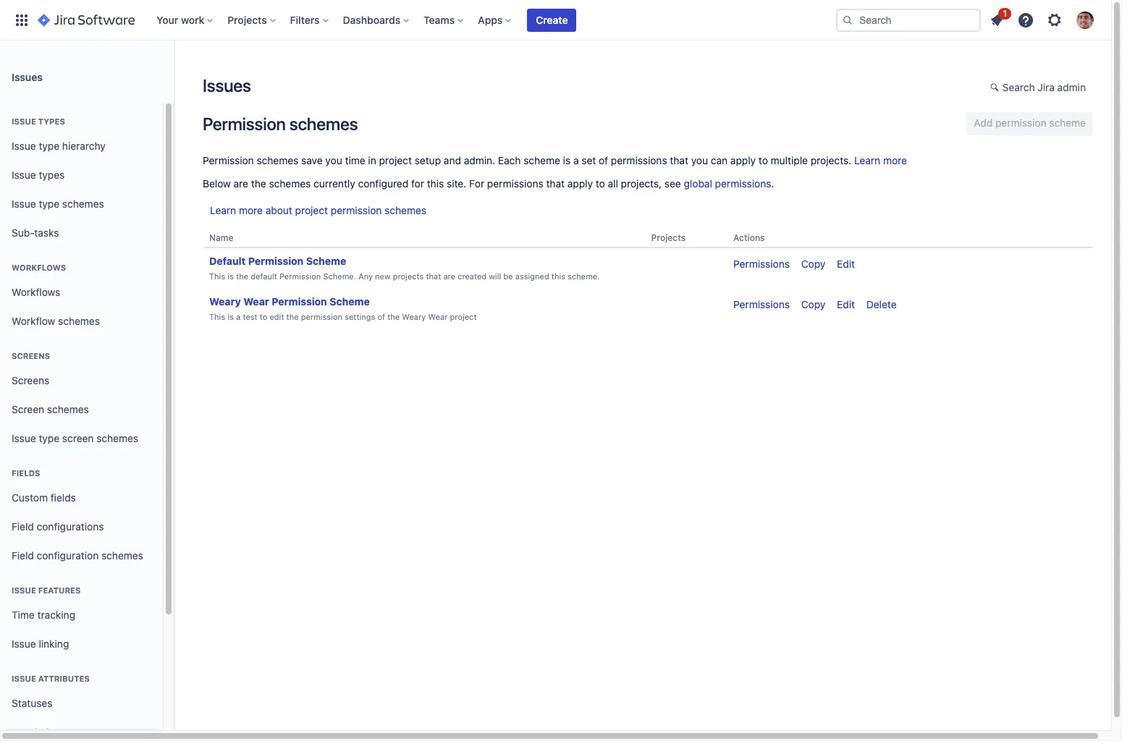 Task type: vqa. For each thing, say whether or not it's contained in the screenshot.
is
yes



Task type: locate. For each thing, give the bounding box(es) containing it.
save
[[301, 154, 323, 167]]

0 horizontal spatial issues
[[12, 71, 43, 83]]

copy
[[801, 258, 826, 270], [801, 298, 826, 311]]

2 vertical spatial is
[[228, 312, 234, 322]]

2 horizontal spatial that
[[670, 154, 689, 167]]

0 horizontal spatial wear
[[243, 296, 269, 308]]

add permission scheme link
[[967, 112, 1093, 135]]

1 vertical spatial projects
[[651, 232, 686, 243]]

2 vertical spatial type
[[39, 432, 59, 444]]

schemes left save
[[257, 154, 299, 167]]

this left scheme.
[[552, 272, 566, 281]]

permission down search
[[996, 117, 1047, 129]]

field configuration schemes link
[[6, 542, 157, 571]]

fields group
[[6, 453, 157, 575]]

2 vertical spatial to
[[260, 312, 267, 322]]

1 permissions from the top
[[734, 258, 790, 270]]

projects.
[[811, 154, 852, 167]]

0 vertical spatial learn
[[854, 154, 881, 167]]

this left test
[[209, 312, 225, 322]]

appswitcher icon image
[[13, 11, 30, 29]]

is left set
[[563, 154, 571, 167]]

delete
[[867, 298, 897, 311]]

schemes down field configurations link
[[101, 549, 143, 562]]

default
[[209, 255, 246, 267]]

0 horizontal spatial projects
[[228, 13, 267, 26]]

issue for issue type hierarchy
[[12, 139, 36, 152]]

help image
[[1017, 11, 1035, 29]]

1 permissions link from the top
[[734, 258, 790, 270]]

type up the tasks
[[39, 197, 59, 210]]

0 vertical spatial this
[[209, 272, 225, 281]]

0 vertical spatial type
[[39, 139, 59, 152]]

1 horizontal spatial that
[[546, 177, 565, 190]]

1 vertical spatial of
[[378, 312, 385, 322]]

field up issue features
[[12, 549, 34, 562]]

that down permission schemes save you time in project setup and admin. each scheme is a set of permissions that you can apply to multiple projects. learn more at the top
[[546, 177, 565, 190]]

0 vertical spatial apply
[[730, 154, 756, 167]]

0 horizontal spatial are
[[234, 177, 248, 190]]

1 horizontal spatial more
[[883, 154, 907, 167]]

0 vertical spatial edit link
[[837, 258, 855, 270]]

your work button
[[152, 8, 219, 31]]

this
[[209, 272, 225, 281], [209, 312, 225, 322]]

time tracking link
[[6, 601, 157, 630]]

permissions down can
[[715, 177, 771, 190]]

issue types group
[[6, 101, 157, 252]]

projects
[[393, 272, 424, 281]]

1 horizontal spatial this
[[552, 272, 566, 281]]

a left set
[[573, 154, 579, 167]]

to left all
[[596, 177, 605, 190]]

issues up 'issue types'
[[12, 71, 43, 83]]

projects right work
[[228, 13, 267, 26]]

permissions up projects,
[[611, 154, 667, 167]]

1 workflows from the top
[[12, 263, 66, 272]]

1 vertical spatial workflows
[[12, 286, 60, 298]]

1 horizontal spatial wear
[[428, 312, 448, 322]]

7 issue from the top
[[12, 638, 36, 650]]

this right for
[[427, 177, 444, 190]]

1 horizontal spatial weary
[[402, 312, 426, 322]]

below
[[203, 177, 231, 190]]

1 you from the left
[[325, 154, 342, 167]]

2 field from the top
[[12, 549, 34, 562]]

a left test
[[236, 312, 241, 322]]

1 vertical spatial learn
[[210, 204, 236, 216]]

6 issue from the top
[[12, 586, 36, 595]]

0 vertical spatial this
[[427, 177, 444, 190]]

edit for weary wear permission scheme
[[837, 298, 855, 311]]

1 edit link from the top
[[837, 258, 855, 270]]

1 horizontal spatial of
[[599, 154, 608, 167]]

0 horizontal spatial that
[[426, 272, 441, 281]]

1 vertical spatial scheme
[[524, 154, 560, 167]]

schemes inside fields group
[[101, 549, 143, 562]]

1 vertical spatial a
[[236, 312, 241, 322]]

are left created in the top left of the page
[[443, 272, 455, 281]]

workflows up workflow on the top of page
[[12, 286, 60, 298]]

screen
[[12, 403, 44, 415]]

2 copy link from the top
[[801, 298, 826, 311]]

0 vertical spatial edit
[[837, 258, 855, 270]]

5 issue from the top
[[12, 432, 36, 444]]

issue for issue features
[[12, 586, 36, 595]]

scheme down admin
[[1049, 117, 1086, 129]]

are inside default permission scheme this is the default permission scheme. any new projects that are created will be assigned this scheme.
[[443, 272, 455, 281]]

schemes inside workflows group
[[58, 315, 100, 327]]

edit link
[[837, 258, 855, 270], [837, 298, 855, 311]]

0 vertical spatial projects
[[228, 13, 267, 26]]

1 vertical spatial that
[[546, 177, 565, 190]]

2 horizontal spatial project
[[450, 312, 477, 322]]

to
[[759, 154, 768, 167], [596, 177, 605, 190], [260, 312, 267, 322]]

about
[[266, 204, 292, 216]]

jira software image
[[38, 11, 135, 29], [38, 11, 135, 29]]

2 edit link from the top
[[837, 298, 855, 311]]

projects
[[228, 13, 267, 26], [651, 232, 686, 243]]

apps
[[478, 13, 503, 26]]

2 issue from the top
[[12, 139, 36, 152]]

1 copy link from the top
[[801, 258, 826, 270]]

1 vertical spatial copy link
[[801, 298, 826, 311]]

permissions down "each"
[[487, 177, 544, 190]]

types
[[38, 117, 65, 126]]

0 vertical spatial copy
[[801, 258, 826, 270]]

screens
[[12, 351, 50, 361], [12, 374, 49, 386]]

all
[[608, 177, 618, 190]]

apply
[[730, 154, 756, 167], [567, 177, 593, 190]]

search image
[[842, 14, 854, 26]]

edit
[[270, 312, 284, 322]]

for
[[411, 177, 424, 190]]

weary down projects
[[402, 312, 426, 322]]

issue type screen schemes
[[12, 432, 138, 444]]

screens group
[[6, 336, 157, 458]]

1 vertical spatial field
[[12, 549, 34, 562]]

issue type schemes
[[12, 197, 104, 210]]

issue for issue linking
[[12, 638, 36, 650]]

type down types
[[39, 139, 59, 152]]

permission schemes
[[203, 114, 358, 134]]

1 horizontal spatial learn
[[854, 154, 881, 167]]

permissions
[[734, 258, 790, 270], [734, 298, 790, 311]]

2 this from the top
[[209, 312, 225, 322]]

2 edit from the top
[[837, 298, 855, 311]]

1 field from the top
[[12, 520, 34, 533]]

1 screens from the top
[[12, 351, 50, 361]]

a
[[573, 154, 579, 167], [236, 312, 241, 322]]

hierarchy
[[62, 139, 106, 152]]

2 vertical spatial project
[[450, 312, 477, 322]]

resolutions
[[12, 726, 66, 738]]

the up about on the top left of page
[[251, 177, 266, 190]]

screens link
[[6, 366, 157, 395]]

0 vertical spatial permissions
[[734, 258, 790, 270]]

the inside default permission scheme this is the default permission scheme. any new projects that are created will be assigned this scheme.
[[236, 272, 248, 281]]

permissions
[[611, 154, 667, 167], [487, 177, 544, 190], [715, 177, 771, 190]]

0 horizontal spatial more
[[239, 204, 263, 216]]

1 horizontal spatial you
[[691, 154, 708, 167]]

type left screen
[[39, 432, 59, 444]]

2 type from the top
[[39, 197, 59, 210]]

projects down see
[[651, 232, 686, 243]]

project down created in the top left of the page
[[450, 312, 477, 322]]

type inside screens group
[[39, 432, 59, 444]]

admin
[[1058, 81, 1086, 93]]

learn right projects.
[[854, 154, 881, 167]]

0 vertical spatial is
[[563, 154, 571, 167]]

0 vertical spatial workflows
[[12, 263, 66, 272]]

screens for the screens link at the left
[[12, 374, 49, 386]]

0 vertical spatial screens
[[12, 351, 50, 361]]

0 vertical spatial permission
[[996, 117, 1047, 129]]

1 horizontal spatial project
[[379, 154, 412, 167]]

admin.
[[464, 154, 495, 167]]

more
[[883, 154, 907, 167], [239, 204, 263, 216]]

0 horizontal spatial project
[[295, 204, 328, 216]]

issue type screen schemes link
[[6, 424, 157, 453]]

screens up "screen"
[[12, 374, 49, 386]]

issue
[[12, 117, 36, 126], [12, 139, 36, 152], [12, 168, 36, 181], [12, 197, 36, 210], [12, 432, 36, 444], [12, 586, 36, 595], [12, 638, 36, 650], [12, 674, 36, 683]]

screens down workflow on the top of page
[[12, 351, 50, 361]]

is left test
[[228, 312, 234, 322]]

field for field configurations
[[12, 520, 34, 533]]

of
[[599, 154, 608, 167], [378, 312, 385, 322]]

0 vertical spatial permissions link
[[734, 258, 790, 270]]

0 vertical spatial copy link
[[801, 258, 826, 270]]

2 workflows from the top
[[12, 286, 60, 298]]

teams button
[[419, 8, 469, 31]]

scheme inside 'weary wear permission scheme this is a test to edit the permission settings of the weary wear project'
[[330, 296, 370, 308]]

0 horizontal spatial learn
[[210, 204, 236, 216]]

permissions link for weary wear permission scheme
[[734, 298, 790, 311]]

default permission scheme link
[[209, 255, 346, 267]]

Search field
[[836, 8, 981, 31]]

4 issue from the top
[[12, 197, 36, 210]]

1 vertical spatial permissions
[[734, 298, 790, 311]]

1 horizontal spatial are
[[443, 272, 455, 281]]

workflow
[[12, 315, 55, 327]]

permission down weary wear permission scheme link
[[301, 312, 342, 322]]

you left time
[[325, 154, 342, 167]]

add permission scheme
[[974, 117, 1086, 129]]

schemes right screen
[[96, 432, 138, 444]]

1 horizontal spatial projects
[[651, 232, 686, 243]]

in
[[368, 154, 376, 167]]

3 issue from the top
[[12, 168, 36, 181]]

project right about on the top left of page
[[295, 204, 328, 216]]

field down 'custom'
[[12, 520, 34, 533]]

1 vertical spatial permissions link
[[734, 298, 790, 311]]

1 vertical spatial edit
[[837, 298, 855, 311]]

issue linking link
[[6, 630, 157, 659]]

1 vertical spatial this
[[209, 312, 225, 322]]

1 vertical spatial to
[[596, 177, 605, 190]]

to left multiple on the right of page
[[759, 154, 768, 167]]

and
[[444, 154, 461, 167]]

is
[[563, 154, 571, 167], [228, 272, 234, 281], [228, 312, 234, 322]]

default
[[251, 272, 277, 281]]

are
[[234, 177, 248, 190], [443, 272, 455, 281]]

workflow schemes link
[[6, 307, 157, 336]]

1 type from the top
[[39, 139, 59, 152]]

1 vertical spatial are
[[443, 272, 455, 281]]

1 copy from the top
[[801, 258, 826, 270]]

scheme up settings
[[330, 296, 370, 308]]

0 vertical spatial project
[[379, 154, 412, 167]]

time
[[345, 154, 365, 167]]

scheme
[[306, 255, 346, 267], [330, 296, 370, 308]]

the down default
[[236, 272, 248, 281]]

1 vertical spatial scheme
[[330, 296, 370, 308]]

small image
[[990, 82, 1002, 93]]

0 vertical spatial to
[[759, 154, 768, 167]]

1 vertical spatial screens
[[12, 374, 49, 386]]

statuses link
[[6, 689, 157, 718]]

1 vertical spatial edit link
[[837, 298, 855, 311]]

more right projects.
[[883, 154, 907, 167]]

issue type schemes link
[[6, 190, 157, 219]]

are right the below in the top left of the page
[[234, 177, 248, 190]]

schemes down workflows link
[[58, 315, 100, 327]]

that up see
[[670, 154, 689, 167]]

8 issue from the top
[[12, 674, 36, 683]]

schemes down issue types link
[[62, 197, 104, 210]]

copy link for weary wear permission scheme
[[801, 298, 826, 311]]

issue attributes group
[[6, 659, 157, 741]]

2 vertical spatial permission
[[301, 312, 342, 322]]

edit link for weary wear permission scheme
[[837, 298, 855, 311]]

1 vertical spatial this
[[552, 272, 566, 281]]

you left can
[[691, 154, 708, 167]]

0 horizontal spatial apply
[[567, 177, 593, 190]]

0 vertical spatial that
[[670, 154, 689, 167]]

0 vertical spatial weary
[[209, 296, 241, 308]]

statuses
[[12, 697, 52, 709]]

that right projects
[[426, 272, 441, 281]]

1 vertical spatial copy
[[801, 298, 826, 311]]

2 permissions from the top
[[734, 298, 790, 311]]

1 issue from the top
[[12, 117, 36, 126]]

learn more about project permission schemes
[[210, 204, 426, 216]]

1 horizontal spatial a
[[573, 154, 579, 167]]

2 screens from the top
[[12, 374, 49, 386]]

apps button
[[474, 8, 517, 31]]

0 horizontal spatial to
[[260, 312, 267, 322]]

issues right sidebar navigation image at the top of page
[[203, 75, 251, 96]]

0 vertical spatial scheme
[[306, 255, 346, 267]]

site.
[[447, 177, 466, 190]]

copy link
[[801, 258, 826, 270], [801, 298, 826, 311]]

0 vertical spatial field
[[12, 520, 34, 533]]

issue for issue attributes
[[12, 674, 36, 683]]

1 edit from the top
[[837, 258, 855, 270]]

0 vertical spatial are
[[234, 177, 248, 190]]

permission down currently
[[331, 204, 382, 216]]

the right settings
[[387, 312, 400, 322]]

apply right can
[[730, 154, 756, 167]]

weary down default
[[209, 296, 241, 308]]

3 type from the top
[[39, 432, 59, 444]]

0 horizontal spatial a
[[236, 312, 241, 322]]

0 vertical spatial of
[[599, 154, 608, 167]]

project right in
[[379, 154, 412, 167]]

0 horizontal spatial of
[[378, 312, 385, 322]]

be
[[504, 272, 513, 281]]

is down default
[[228, 272, 234, 281]]

0 vertical spatial scheme
[[1049, 117, 1086, 129]]

scheme inside default permission scheme this is the default permission scheme. any new projects that are created will be assigned this scheme.
[[306, 255, 346, 267]]

more left about on the top left of page
[[239, 204, 263, 216]]

to inside 'weary wear permission scheme this is a test to edit the permission settings of the weary wear project'
[[260, 312, 267, 322]]

issue for issue types
[[12, 117, 36, 126]]

jira
[[1038, 81, 1055, 93]]

schemes up about on the top left of page
[[269, 177, 311, 190]]

1 horizontal spatial scheme
[[1049, 117, 1086, 129]]

1 horizontal spatial to
[[596, 177, 605, 190]]

1 vertical spatial type
[[39, 197, 59, 210]]

permission
[[996, 117, 1047, 129], [331, 204, 382, 216], [301, 312, 342, 322]]

1 vertical spatial is
[[228, 272, 234, 281]]

permissions link
[[734, 258, 790, 270], [734, 298, 790, 311]]

1 this from the top
[[209, 272, 225, 281]]

of right settings
[[378, 312, 385, 322]]

learn down the below in the top left of the page
[[210, 204, 236, 216]]

copy link for default permission scheme
[[801, 258, 826, 270]]

1 vertical spatial more
[[239, 204, 263, 216]]

the down weary wear permission scheme link
[[286, 312, 299, 322]]

fields
[[51, 491, 76, 504]]

scheme right "each"
[[524, 154, 560, 167]]

0 horizontal spatial weary
[[209, 296, 241, 308]]

to left edit at the left top
[[260, 312, 267, 322]]

notifications image
[[988, 11, 1006, 29]]

scheme up scheme.
[[306, 255, 346, 267]]

learn more about project permission schemes link
[[203, 200, 434, 223]]

issue types
[[12, 117, 65, 126]]

weary wear permission scheme link
[[209, 296, 370, 308]]

of right set
[[599, 154, 608, 167]]

projects,
[[621, 177, 662, 190]]

wear down default permission scheme this is the default permission scheme. any new projects that are created will be assigned this scheme. on the top
[[428, 312, 448, 322]]

issue inside screens group
[[12, 432, 36, 444]]

workflows down sub-tasks
[[12, 263, 66, 272]]

search jira admin link
[[983, 77, 1093, 100]]

2 permissions link from the top
[[734, 298, 790, 311]]

2 copy from the top
[[801, 298, 826, 311]]

0 horizontal spatial you
[[325, 154, 342, 167]]

apply down set
[[567, 177, 593, 190]]

filters
[[290, 13, 320, 26]]

1 horizontal spatial apply
[[730, 154, 756, 167]]

banner
[[0, 0, 1111, 41]]

tasks
[[34, 226, 59, 239]]

this down default
[[209, 272, 225, 281]]

2 vertical spatial that
[[426, 272, 441, 281]]

edit link for default permission scheme
[[837, 258, 855, 270]]

field configurations
[[12, 520, 104, 533]]

wear up test
[[243, 296, 269, 308]]



Task type: describe. For each thing, give the bounding box(es) containing it.
1 vertical spatial permission
[[331, 204, 382, 216]]

attributes
[[38, 674, 90, 683]]

resolutions link
[[6, 718, 157, 741]]

search jira admin
[[1003, 81, 1086, 93]]

linking
[[39, 638, 69, 650]]

issue types link
[[6, 161, 157, 190]]

weary wear permission scheme this is a test to edit the permission settings of the weary wear project
[[209, 296, 477, 322]]

0 vertical spatial a
[[573, 154, 579, 167]]

settings image
[[1046, 11, 1064, 29]]

issue features
[[12, 586, 81, 595]]

workflows for workflows link
[[12, 286, 60, 298]]

dashboards
[[343, 13, 401, 26]]

created
[[458, 272, 487, 281]]

a inside 'weary wear permission scheme this is a test to edit the permission settings of the weary wear project'
[[236, 312, 241, 322]]

.
[[771, 177, 774, 190]]

screens for screens group
[[12, 351, 50, 361]]

banner containing your work
[[0, 0, 1111, 41]]

configured
[[358, 177, 409, 190]]

each
[[498, 154, 521, 167]]

workflow schemes
[[12, 315, 100, 327]]

issue for issue types
[[12, 168, 36, 181]]

2 you from the left
[[691, 154, 708, 167]]

types
[[39, 168, 65, 181]]

is inside 'weary wear permission scheme this is a test to edit the permission settings of the weary wear project'
[[228, 312, 234, 322]]

1 horizontal spatial issues
[[203, 75, 251, 96]]

setup
[[415, 154, 441, 167]]

tracking
[[37, 609, 75, 621]]

2 horizontal spatial permissions
[[715, 177, 771, 190]]

projects button
[[223, 8, 281, 31]]

this inside 'weary wear permission scheme this is a test to edit the permission settings of the weary wear project'
[[209, 312, 225, 322]]

sub-tasks link
[[6, 219, 157, 248]]

multiple
[[771, 154, 808, 167]]

0 vertical spatial wear
[[243, 296, 269, 308]]

dashboards button
[[339, 8, 415, 31]]

project inside 'weary wear permission scheme this is a test to edit the permission settings of the weary wear project'
[[450, 312, 477, 322]]

your work
[[157, 13, 204, 26]]

0 horizontal spatial permissions
[[487, 177, 544, 190]]

sub-tasks
[[12, 226, 59, 239]]

2 horizontal spatial to
[[759, 154, 768, 167]]

global
[[684, 177, 712, 190]]

your
[[157, 13, 178, 26]]

see
[[665, 177, 681, 190]]

issue type hierarchy
[[12, 139, 106, 152]]

permissions link for default permission scheme
[[734, 258, 790, 270]]

configuration
[[37, 549, 99, 562]]

issue for issue type screen schemes
[[12, 432, 36, 444]]

workflows for workflows group
[[12, 263, 66, 272]]

type for schemes
[[39, 197, 59, 210]]

teams
[[424, 13, 455, 26]]

permissions for default permission scheme
[[734, 258, 790, 270]]

custom fields link
[[6, 484, 157, 513]]

create
[[536, 13, 568, 26]]

permission schemes save you time in project setup and admin. each scheme is a set of permissions that you can apply to multiple projects. learn more
[[203, 154, 907, 167]]

permission inside 'weary wear permission scheme this is a test to edit the permission settings of the weary wear project'
[[301, 312, 342, 322]]

permissions for weary wear permission scheme
[[734, 298, 790, 311]]

permission inside 'weary wear permission scheme this is a test to edit the permission settings of the weary wear project'
[[272, 296, 327, 308]]

field for field configuration schemes
[[12, 549, 34, 562]]

screen schemes
[[12, 403, 89, 415]]

copy for weary wear permission scheme
[[801, 298, 826, 311]]

0 vertical spatial more
[[883, 154, 907, 167]]

1 vertical spatial weary
[[402, 312, 426, 322]]

this inside default permission scheme this is the default permission scheme. any new projects that are created will be assigned this scheme.
[[552, 272, 566, 281]]

is inside default permission scheme this is the default permission scheme. any new projects that are created will be assigned this scheme.
[[228, 272, 234, 281]]

scheme.
[[568, 272, 600, 281]]

1 vertical spatial wear
[[428, 312, 448, 322]]

schemes inside issue types group
[[62, 197, 104, 210]]

0 horizontal spatial this
[[427, 177, 444, 190]]

this inside default permission scheme this is the default permission scheme. any new projects that are created will be assigned this scheme.
[[209, 272, 225, 281]]

schemes up issue type screen schemes
[[47, 403, 89, 415]]

1 vertical spatial apply
[[567, 177, 593, 190]]

screen schemes link
[[6, 395, 157, 424]]

time tracking
[[12, 609, 75, 621]]

of inside 'weary wear permission scheme this is a test to edit the permission settings of the weary wear project'
[[378, 312, 385, 322]]

1
[[1003, 8, 1007, 18]]

assigned
[[515, 272, 549, 281]]

screen
[[62, 432, 94, 444]]

sub-
[[12, 226, 34, 239]]

schemes up save
[[289, 114, 358, 134]]

your profile and settings image
[[1077, 11, 1094, 29]]

projects inside dropdown button
[[228, 13, 267, 26]]

edit for default permission scheme
[[837, 258, 855, 270]]

0 horizontal spatial scheme
[[524, 154, 560, 167]]

work
[[181, 13, 204, 26]]

1 horizontal spatial permissions
[[611, 154, 667, 167]]

issue features group
[[6, 571, 157, 663]]

type for screen
[[39, 432, 59, 444]]

that inside default permission scheme this is the default permission scheme. any new projects that are created will be assigned this scheme.
[[426, 272, 441, 281]]

field configurations link
[[6, 513, 157, 542]]

configurations
[[37, 520, 104, 533]]

sidebar navigation image
[[158, 58, 190, 87]]

search
[[1003, 81, 1035, 93]]

time
[[12, 609, 35, 621]]

copy for default permission scheme
[[801, 258, 826, 270]]

currently
[[314, 177, 355, 190]]

will
[[489, 272, 501, 281]]

new
[[375, 272, 391, 281]]

primary element
[[9, 0, 836, 40]]

any
[[358, 272, 373, 281]]

scheme.
[[323, 272, 356, 281]]

set
[[582, 154, 596, 167]]

issue attributes
[[12, 674, 90, 683]]

issue for issue type schemes
[[12, 197, 36, 210]]

workflows group
[[6, 248, 157, 340]]

schemes down for
[[385, 204, 426, 216]]

actions
[[734, 232, 765, 243]]

workflows link
[[6, 278, 157, 307]]

add
[[974, 117, 993, 129]]

field configuration schemes
[[12, 549, 143, 562]]

for
[[469, 177, 484, 190]]

learn more link
[[854, 154, 907, 167]]

type for hierarchy
[[39, 139, 59, 152]]

1 vertical spatial project
[[295, 204, 328, 216]]

global permissions link
[[684, 177, 771, 190]]

fields
[[12, 468, 40, 478]]

test
[[243, 312, 257, 322]]

issue types
[[12, 168, 65, 181]]

create button
[[527, 8, 577, 31]]

delete link
[[867, 298, 897, 311]]



